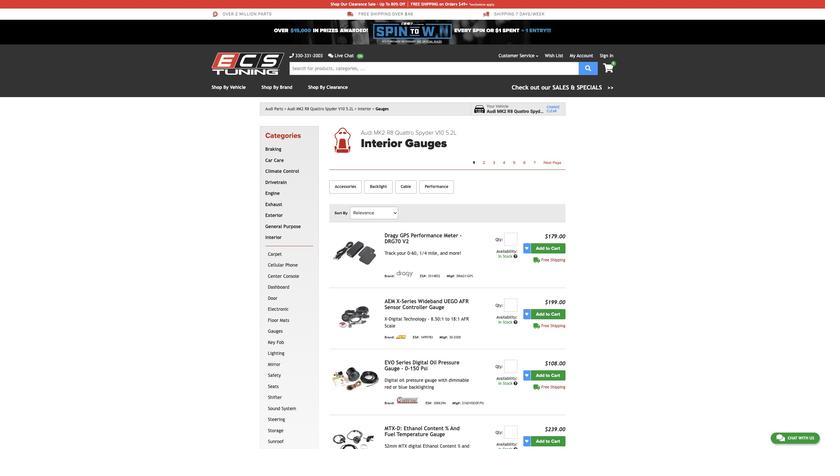 Task type: vqa. For each thing, say whether or not it's contained in the screenshot.
the right Cards:
no



Task type: describe. For each thing, give the bounding box(es) containing it.
in stock for $108.00
[[499, 382, 514, 386]]

interior inside "audi mk2 r8 quattro spyder v10 5.2l interior gauges"
[[361, 137, 402, 151]]

carpet link
[[267, 249, 312, 260]]

backlight
[[370, 185, 387, 189]]

steering
[[268, 417, 285, 423]]

next page
[[544, 160, 562, 165]]

r8 for audi mk2 r8 quattro spyder v10 5.2l
[[305, 107, 309, 111]]

paginated product list navigation navigation
[[361, 158, 566, 167]]

ecs tuning 'spin to win' contest logo image
[[373, 22, 452, 39]]

spyder for audi mk2 r8 quattro spyder v10 5.2l
[[325, 107, 337, 111]]

control
[[283, 169, 299, 174]]

free for aem x-series wideband uego afr sensor controller gauge
[[542, 324, 550, 328]]

stock for $199.00
[[503, 320, 513, 325]]

0300
[[454, 336, 461, 340]]

1/4
[[420, 251, 427, 256]]

ecs tuning image
[[212, 53, 284, 75]]

5.2l inside your vehicle audi mk2 r8 quattro spyder v10 5.2l
[[555, 109, 564, 114]]

over for over 2 million parts
[[223, 12, 234, 17]]

6
[[524, 160, 526, 165]]

1 horizontal spatial or
[[487, 27, 494, 34]]

lighting link
[[267, 348, 312, 359]]

80%
[[391, 2, 399, 7]]

sale
[[368, 2, 376, 7]]

car care link
[[264, 155, 312, 166]]

0 vertical spatial mfg#:
[[447, 275, 455, 278]]

add to cart button for $179.00
[[531, 243, 566, 254]]

gauge for ethanol
[[430, 432, 445, 438]]

car care
[[265, 158, 284, 163]]

temperature
[[397, 432, 429, 438]]

shop our clearance sale - up to 80% off link
[[331, 1, 408, 7]]

add to wish list image for $108.00
[[525, 374, 529, 377]]

digital inside digital oil pressure gauge with dimmable red or blue backlighting
[[385, 378, 398, 383]]

carpet
[[268, 252, 282, 257]]

$108.00
[[545, 361, 566, 367]]

sales & specials link
[[512, 83, 614, 92]]

accessories link
[[329, 180, 362, 194]]

door
[[268, 296, 278, 301]]

shipping for $108.00
[[551, 385, 566, 390]]

0 horizontal spatial chat
[[345, 53, 354, 58]]

to for $179.00
[[546, 246, 550, 251]]

audi for audi mk2 r8 quattro spyder v10 5.2l interior gauges
[[361, 129, 372, 136]]

drivetrain link
[[264, 177, 312, 188]]

climate control link
[[264, 166, 312, 177]]

key fob
[[268, 340, 284, 345]]

by for brand
[[273, 85, 279, 90]]

4 qty: from the top
[[496, 431, 503, 435]]

free shipping for $179.00
[[542, 258, 566, 263]]

shop by brand link
[[262, 85, 292, 90]]

digital inside evo series digital oil pressure gauge - 0-150 psi
[[413, 360, 428, 366]]

Search text field
[[289, 62, 579, 75]]

center console
[[268, 274, 299, 279]]

free for evo series digital oil pressure gauge - 0-150 psi
[[542, 385, 550, 390]]

3514852
[[428, 275, 440, 278]]

brand: for 0-
[[385, 402, 395, 405]]

engine link
[[264, 188, 312, 199]]

gauges link
[[267, 326, 312, 337]]

x- inside aem x-series wideband uego afr sensor controller gauge
[[397, 298, 402, 305]]

1 horizontal spatial with
[[799, 436, 809, 441]]

0 horizontal spatial 2
[[235, 12, 238, 17]]

0 vertical spatial interior
[[358, 107, 371, 111]]

or inside digital oil pressure gauge with dimmable red or blue backlighting
[[393, 385, 397, 390]]

add to cart for $239.00
[[536, 439, 560, 444]]

7 link
[[530, 158, 540, 167]]

shop for shop our clearance sale - up to 80% off
[[331, 2, 340, 7]]

in for $108.00
[[499, 382, 502, 386]]

v10 inside your vehicle audi mk2 r8 quattro spyder v10 5.2l
[[546, 109, 554, 114]]

to inside x-digital technology - 8.50:1 to 18:1 afr scale
[[446, 317, 450, 322]]

availability: for $108.00
[[497, 377, 518, 381]]

series inside evo series digital oil pressure gauge - 0-150 psi
[[396, 360, 411, 366]]

interior inside "category navigation" element
[[265, 235, 282, 240]]

5.2l for audi mk2 r8 quattro spyder v10 5.2l
[[346, 107, 354, 111]]

category navigation element
[[260, 126, 319, 449]]

change
[[547, 105, 560, 109]]

in stock for $179.00
[[499, 254, 514, 259]]

accessories
[[335, 185, 356, 189]]

brand
[[280, 85, 292, 90]]

customer service
[[499, 53, 535, 58]]

es#3499783 - 30-0300 - aem x-series wideband uego afr sensor controller gauge - x-digital technology - 8.50:1 to 18:1 afr scale - aem - audi bmw volkswagen mercedes benz mini porsche image
[[329, 299, 380, 336]]

availability: for $199.00
[[497, 315, 518, 320]]

my account link
[[570, 53, 594, 58]]

mile,
[[428, 251, 439, 256]]

mirror
[[268, 362, 281, 367]]

over 2 million parts
[[223, 12, 272, 17]]

$15,000
[[291, 27, 311, 34]]

wish list
[[545, 53, 564, 58]]

in for $199.00
[[499, 320, 502, 325]]

door link
[[267, 293, 312, 304]]

safety
[[268, 373, 281, 378]]

every spin or $1 spent = 1 entry!!!
[[455, 27, 551, 34]]

your
[[487, 104, 495, 109]]

- inside dragy gps performance meter - drg70 v2
[[460, 233, 462, 239]]

dragy
[[385, 233, 399, 239]]

performance inside dragy gps performance meter - drg70 v2
[[411, 233, 443, 239]]

sound system
[[268, 406, 296, 412]]

seats link
[[267, 382, 312, 393]]

technology
[[404, 317, 427, 322]]

clearance for our
[[349, 2, 367, 7]]

sunroof
[[268, 439, 284, 445]]

audi for audi mk2 r8 quattro spyder v10 5.2l
[[288, 107, 295, 111]]

% inside 52mm mtx digital ethanol content % and
[[458, 444, 461, 449]]

to for $108.00
[[546, 373, 550, 379]]

to for $239.00
[[546, 439, 550, 444]]

aem - corporate logo image
[[396, 335, 406, 339]]

evo
[[385, 360, 395, 366]]

- inside x-digital technology - 8.50:1 to 18:1 afr scale
[[428, 317, 430, 322]]

gauges inside "audi mk2 r8 quattro spyder v10 5.2l interior gauges"
[[405, 137, 447, 151]]

es#4004676 - inn3904 - mtx-d: ethanol content % and fuel temperature gauge  - 52mm mtx digital ethanol content % and fuel temp combo - one gauge - two functions! - innovate motorsports - audi bmw mercedes benz mini image
[[329, 426, 380, 449]]

0 vertical spatial performance
[[425, 185, 449, 189]]

es#3514852 - dragy-gps - dragy gps performance meter - drg70 v2 - track your 0-60, 1/4 mile, and more! - dragy - audi bmw volkswagen mercedes benz mini porsche image
[[329, 233, 380, 270]]

mtx-d: ethanol content % and fuel temperature gauge
[[385, 426, 460, 438]]

drg70
[[385, 238, 401, 245]]

4 link
[[499, 158, 509, 167]]

add for $108.00
[[536, 373, 545, 379]]

apply
[[487, 2, 495, 6]]

es#: 3499783
[[413, 336, 433, 340]]

0 vertical spatial es#:
[[420, 275, 427, 278]]

every
[[455, 27, 472, 34]]

question circle image
[[514, 321, 518, 324]]

shop by clearance
[[308, 85, 348, 90]]

us
[[810, 436, 815, 441]]

storage
[[268, 428, 284, 434]]

0 link
[[598, 61, 616, 73]]

330-331-2003 link
[[289, 52, 323, 59]]

spin
[[473, 27, 485, 34]]

shipping inside shipping 7 days/week link
[[494, 12, 515, 17]]

cart for $199.00
[[551, 312, 560, 317]]

aem x-series wideband uego afr sensor controller gauge
[[385, 298, 469, 311]]

drivetrain
[[265, 180, 287, 185]]

official
[[422, 40, 433, 43]]

meter
[[444, 233, 458, 239]]

series inside aem x-series wideband uego afr sensor controller gauge
[[402, 298, 417, 305]]

cable link
[[395, 180, 417, 194]]

3 link
[[489, 158, 499, 167]]

and for dragy gps performance meter - drg70 v2
[[440, 251, 448, 256]]

mfg#: for 150
[[453, 402, 461, 405]]

exhaust
[[265, 202, 282, 207]]

million
[[239, 12, 257, 17]]

shipping 7 days/week
[[494, 12, 545, 17]]

fob
[[277, 340, 284, 345]]

add to cart button for $199.00
[[531, 309, 566, 320]]

question circle image for $179.00
[[514, 255, 518, 259]]

steering link
[[267, 415, 312, 426]]

0 vertical spatial vehicle
[[230, 85, 246, 90]]

account
[[577, 53, 594, 58]]

r8 inside your vehicle audi mk2 r8 quattro spyder v10 5.2l
[[508, 109, 513, 114]]

more!
[[449, 251, 462, 256]]

mfg#: for gauge
[[440, 336, 448, 340]]

free down 'shop our clearance sale - up to 80% off'
[[359, 12, 370, 17]]

free for dragy gps performance meter - drg70 v2
[[542, 258, 550, 263]]

d:
[[397, 426, 402, 432]]

specials
[[577, 84, 602, 91]]

audi inside your vehicle audi mk2 r8 quattro spyder v10 5.2l
[[487, 109, 496, 114]]

customer
[[499, 53, 519, 58]]

exhaust link
[[264, 199, 312, 210]]

exterior
[[265, 213, 283, 218]]

psi
[[421, 366, 428, 372]]

with inside digital oil pressure gauge with dimmable red or blue backlighting
[[438, 378, 448, 383]]

and for mtx-d: ethanol content % and fuel temperature gauge
[[462, 444, 470, 449]]

search image
[[586, 65, 591, 71]]

next
[[544, 160, 552, 165]]

brand: for controller
[[385, 336, 395, 340]]

es#: for gauge
[[413, 336, 420, 340]]

add to cart button for $239.00
[[531, 437, 566, 447]]

1 inside paginated product list navigation navigation
[[473, 160, 475, 165]]

sound
[[268, 406, 280, 412]]

system
[[282, 406, 296, 412]]

shop by brand
[[262, 85, 292, 90]]

cart for $108.00
[[551, 373, 560, 379]]

add to wish list image for $239.00
[[525, 440, 529, 443]]

up
[[380, 2, 385, 7]]

audi for audi parts
[[265, 107, 273, 111]]



Task type: locate. For each thing, give the bounding box(es) containing it.
2 cart from the top
[[551, 312, 560, 317]]

by left brand
[[273, 85, 279, 90]]

0 vertical spatial 7
[[516, 12, 519, 17]]

mk2 inside "audi mk2 r8 quattro spyder v10 5.2l interior gauges"
[[374, 129, 385, 136]]

- up oil
[[402, 366, 403, 372]]

free shipping down $199.00
[[542, 324, 566, 328]]

digital inside x-digital technology - 8.50:1 to 18:1 afr scale
[[389, 317, 402, 322]]

1 vertical spatial content
[[440, 444, 457, 449]]

dragy gps performance meter - drg70 v2
[[385, 233, 462, 245]]

cart down $179.00
[[551, 246, 560, 251]]

gauge inside mtx-d: ethanol content % and fuel temperature gauge
[[430, 432, 445, 438]]

3 qty: from the top
[[496, 365, 503, 369]]

afr inside x-digital technology - 8.50:1 to 18:1 afr scale
[[461, 317, 469, 322]]

shifter link
[[267, 393, 312, 404]]

0 horizontal spatial x-
[[385, 317, 389, 322]]

phone
[[286, 263, 298, 268]]

3 availability: from the top
[[497, 377, 518, 381]]

to for $199.00
[[546, 312, 550, 317]]

performance right cable
[[425, 185, 449, 189]]

v10 for audi mk2 r8 quattro spyder v10 5.2l
[[338, 107, 345, 111]]

clearance inside "link"
[[349, 2, 367, 7]]

v10 inside "audi mk2 r8 quattro spyder v10 5.2l interior gauges"
[[435, 129, 444, 136]]

x- inside x-digital technology - 8.50:1 to 18:1 afr scale
[[385, 317, 389, 322]]

es#: for 150
[[426, 402, 433, 405]]

rules
[[434, 40, 442, 43]]

1 vertical spatial brand:
[[385, 336, 395, 340]]

performance link
[[419, 180, 454, 194]]

0 horizontal spatial r8
[[305, 107, 309, 111]]

series right the "sensor"
[[402, 298, 417, 305]]

digital up "red"
[[385, 378, 398, 383]]

3 free shipping from the top
[[542, 385, 566, 390]]

gps inside dragy gps performance meter - drg70 v2
[[400, 233, 409, 239]]

2 stock from the top
[[503, 320, 513, 325]]

7 inside the 7 link
[[534, 160, 536, 165]]

interior subcategories element
[[265, 246, 313, 449]]

0- up pressure
[[405, 366, 410, 372]]

1 horizontal spatial chat
[[788, 436, 798, 441]]

1 brand: from the top
[[385, 275, 395, 278]]

shop by vehicle link
[[212, 85, 246, 90]]

over inside over 2 million parts link
[[223, 12, 234, 17]]

0 horizontal spatial ethanol
[[404, 426, 423, 432]]

1 right =
[[526, 27, 528, 34]]

digital
[[389, 317, 402, 322], [413, 360, 428, 366], [385, 378, 398, 383]]

1 question circle image from the top
[[514, 255, 518, 259]]

1 horizontal spatial 1
[[526, 27, 528, 34]]

1 horizontal spatial gps
[[468, 275, 473, 278]]

3 add from the top
[[536, 373, 545, 379]]

3
[[493, 160, 495, 165]]

with
[[438, 378, 448, 383], [799, 436, 809, 441]]

1 vertical spatial over
[[274, 27, 289, 34]]

2 horizontal spatial r8
[[508, 109, 513, 114]]

controller
[[403, 304, 428, 311]]

clearance right the our
[[349, 2, 367, 7]]

clearance up audi mk2 r8 quattro spyder v10 5.2l link at the top of page
[[327, 85, 348, 90]]

free shipping for $199.00
[[542, 324, 566, 328]]

0 vertical spatial gauges
[[376, 107, 389, 111]]

2 add from the top
[[536, 312, 545, 317]]

x- right aem
[[397, 298, 402, 305]]

2 right 1 link
[[483, 160, 485, 165]]

1 vertical spatial interior
[[361, 137, 402, 151]]

shipping up every spin or $1 spent = 1 entry!!! in the right top of the page
[[494, 12, 515, 17]]

shipping down $108.00
[[551, 385, 566, 390]]

add to cart for $179.00
[[536, 246, 560, 251]]

1 add from the top
[[536, 246, 545, 251]]

content inside 52mm mtx digital ethanol content % and
[[440, 444, 457, 449]]

1 horizontal spatial vehicle
[[496, 104, 509, 109]]

center
[[268, 274, 282, 279]]

digital left oil
[[413, 360, 428, 366]]

1 vertical spatial %
[[458, 444, 461, 449]]

spyder inside your vehicle audi mk2 r8 quattro spyder v10 5.2l
[[531, 109, 545, 114]]

by right sort
[[343, 211, 348, 215]]

3 question circle image from the top
[[514, 448, 518, 449]]

add to cart down $199.00
[[536, 312, 560, 317]]

1 vertical spatial question circle image
[[514, 382, 518, 386]]

add to cart for $199.00
[[536, 312, 560, 317]]

general purpose link
[[264, 221, 312, 232]]

aem x-series wideband uego afr sensor controller gauge link
[[385, 298, 469, 311]]

1 add to cart button from the top
[[531, 243, 566, 254]]

0 horizontal spatial and
[[440, 251, 448, 256]]

3 add to wish list image from the top
[[525, 440, 529, 443]]

add to cart down $179.00
[[536, 246, 560, 251]]

clearance
[[349, 2, 367, 7], [327, 85, 348, 90]]

5.2l for audi mk2 r8 quattro spyder v10 5.2l interior gauges
[[446, 129, 457, 136]]

live
[[335, 53, 343, 58]]

- inside shop our clearance sale - up to 80% off "link"
[[377, 2, 379, 7]]

add to cart button down $239.00 at the right bottom of page
[[531, 437, 566, 447]]

1 horizontal spatial interior link
[[358, 107, 375, 111]]

4 availability: from the top
[[497, 442, 518, 447]]

track your 0-60, 1/4 mile, and more!
[[385, 251, 462, 256]]

1 horizontal spatial ethanol
[[423, 444, 439, 449]]

off
[[400, 2, 405, 7]]

chat right live
[[345, 53, 354, 58]]

2 horizontal spatial quattro
[[514, 109, 529, 114]]

0 horizontal spatial with
[[438, 378, 448, 383]]

0 horizontal spatial over
[[223, 12, 234, 17]]

mk2 for audi mk2 r8 quattro spyder v10 5.2l interior gauges
[[374, 129, 385, 136]]

shop for shop by vehicle
[[212, 85, 222, 90]]

add to cart button down $199.00
[[531, 309, 566, 320]]

0 vertical spatial ethanol
[[404, 426, 423, 432]]

add to wish list image for $179.00
[[525, 247, 529, 250]]

1 vertical spatial and
[[462, 444, 470, 449]]

quattro for audi mk2 r8 quattro spyder v10 5.2l interior gauges
[[395, 129, 414, 136]]

comments image
[[777, 434, 786, 442]]

2 add to cart button from the top
[[531, 309, 566, 320]]

to down $199.00
[[546, 312, 550, 317]]

1 horizontal spatial %
[[458, 444, 461, 449]]

0 horizontal spatial interior link
[[264, 232, 312, 243]]

quattro inside "audi mk2 r8 quattro spyder v10 5.2l interior gauges"
[[395, 129, 414, 136]]

1 qty: from the top
[[496, 237, 503, 242]]

1 free shipping from the top
[[542, 258, 566, 263]]

0 horizontal spatial 1
[[473, 160, 475, 165]]

cellular phone
[[268, 263, 298, 268]]

free shipping over $49 link
[[347, 11, 413, 17]]

1 vertical spatial vehicle
[[496, 104, 509, 109]]

es#: left 3006394
[[426, 402, 433, 405]]

2 vertical spatial question circle image
[[514, 448, 518, 449]]

key fob link
[[267, 337, 312, 348]]

over $15,000 in prizes
[[274, 27, 338, 34]]

availability: for $179.00
[[497, 249, 518, 254]]

general
[[265, 224, 282, 229]]

fuel
[[385, 432, 395, 438]]

mfg#: 30-0300
[[440, 336, 461, 340]]

by for clearance
[[320, 85, 325, 90]]

aem
[[385, 298, 395, 305]]

page
[[553, 160, 562, 165]]

audi inside "audi mk2 r8 quattro spyder v10 5.2l interior gauges"
[[361, 129, 372, 136]]

2 vertical spatial es#:
[[426, 402, 433, 405]]

cart down $239.00 at the right bottom of page
[[551, 439, 560, 444]]

mk2 for audi mk2 r8 quattro spyder v10 5.2l
[[297, 107, 304, 111]]

center console link
[[267, 271, 312, 282]]

0 vertical spatial free shipping
[[542, 258, 566, 263]]

to down $179.00
[[546, 246, 550, 251]]

shipping down $199.00
[[551, 324, 566, 328]]

2 horizontal spatial spyder
[[531, 109, 545, 114]]

0 vertical spatial chat
[[345, 53, 354, 58]]

- right meter
[[460, 233, 462, 239]]

3006394
[[434, 402, 446, 405]]

2 in stock from the top
[[499, 320, 514, 325]]

- left the 8.50:1
[[428, 317, 430, 322]]

vehicle inside your vehicle audi mk2 r8 quattro spyder v10 5.2l
[[496, 104, 509, 109]]

mk2
[[297, 107, 304, 111], [497, 109, 507, 114], [374, 129, 385, 136]]

add to wish list image
[[525, 313, 529, 316]]

brand: left aem - corporate logo at the left bottom
[[385, 336, 395, 340]]

care
[[274, 158, 284, 163]]

with left us
[[799, 436, 809, 441]]

comments image
[[328, 53, 333, 58]]

series right evo
[[396, 360, 411, 366]]

by up audi mk2 r8 quattro spyder v10 5.2l link at the top of page
[[320, 85, 325, 90]]

1 vertical spatial gps
[[468, 275, 473, 278]]

1 vertical spatial digital
[[413, 360, 428, 366]]

free shipping down $108.00
[[542, 385, 566, 390]]

52mm
[[385, 444, 397, 449]]

by down ecs tuning image
[[224, 85, 229, 90]]

shipping
[[371, 12, 391, 17]]

=
[[522, 27, 524, 34]]

ethanol right d:
[[404, 426, 423, 432]]

2 vertical spatial gauges
[[268, 329, 283, 334]]

cellular
[[268, 263, 284, 268]]

content down and
[[440, 444, 457, 449]]

1 horizontal spatial mk2
[[374, 129, 385, 136]]

to left 18:1
[[446, 317, 450, 322]]

2 vertical spatial brand:
[[385, 402, 395, 405]]

gauge inside evo series digital oil pressure gauge - 0-150 psi
[[385, 366, 400, 372]]

2
[[235, 12, 238, 17], [483, 160, 485, 165]]

in stock for $199.00
[[499, 320, 514, 325]]

1 horizontal spatial gauges
[[376, 107, 389, 111]]

0 horizontal spatial quattro
[[310, 107, 324, 111]]

shop
[[331, 2, 340, 7], [212, 85, 222, 90], [262, 85, 272, 90], [308, 85, 319, 90]]

0 horizontal spatial clearance
[[327, 85, 348, 90]]

to down $108.00
[[546, 373, 550, 379]]

afr right 'uego'
[[459, 298, 469, 305]]

1 stock from the top
[[503, 254, 513, 259]]

chat with us link
[[771, 433, 820, 444]]

2 question circle image from the top
[[514, 382, 518, 386]]

4 add to cart button from the top
[[531, 437, 566, 447]]

2 vertical spatial add to wish list image
[[525, 440, 529, 443]]

general purpose
[[265, 224, 301, 229]]

1 vertical spatial with
[[799, 436, 809, 441]]

brand: down "red"
[[385, 402, 395, 405]]

0 vertical spatial x-
[[397, 298, 402, 305]]

vehicle down ecs tuning image
[[230, 85, 246, 90]]

ethanol inside mtx-d: ethanol content % and fuel temperature gauge
[[404, 426, 423, 432]]

shipping 7 days/week link
[[483, 11, 545, 17]]

by for vehicle
[[224, 85, 229, 90]]

1 vertical spatial es#:
[[413, 336, 420, 340]]

4 cart from the top
[[551, 439, 560, 444]]

1 vertical spatial gauge
[[385, 366, 400, 372]]

mfg#: left 216evoeop.psi
[[453, 402, 461, 405]]

free ship ping on orders $49+ *exclusions apply
[[411, 2, 495, 7]]

shipping for $179.00
[[551, 258, 566, 263]]

0 vertical spatial 0-
[[408, 251, 412, 256]]

0 vertical spatial series
[[402, 298, 417, 305]]

0- right your at left
[[408, 251, 412, 256]]

3 in stock from the top
[[499, 382, 514, 386]]

0 horizontal spatial vehicle
[[230, 85, 246, 90]]

phone image
[[289, 53, 294, 58]]

7 right 6
[[534, 160, 536, 165]]

to down $239.00 at the right bottom of page
[[546, 439, 550, 444]]

0 horizontal spatial %
[[445, 426, 449, 432]]

add to cart down $108.00
[[536, 373, 560, 379]]

216evoeop.psi
[[462, 402, 484, 405]]

1 horizontal spatial and
[[462, 444, 470, 449]]

0 vertical spatial clearance
[[349, 2, 367, 7]]

60,
[[412, 251, 418, 256]]

cart down $199.00
[[551, 312, 560, 317]]

floor
[[268, 318, 279, 323]]

brand: left dragy - corporate logo
[[385, 275, 395, 278]]

content up 52mm mtx digital ethanol content % and
[[424, 426, 444, 432]]

% inside mtx-d: ethanol content % and fuel temperature gauge
[[445, 426, 449, 432]]

- inside evo series digital oil pressure gauge - 0-150 psi
[[402, 366, 403, 372]]

1 vertical spatial interior link
[[264, 232, 312, 243]]

gauge
[[425, 378, 437, 383]]

5.2l inside "audi mk2 r8 quattro spyder v10 5.2l interior gauges"
[[446, 129, 457, 136]]

1 vertical spatial or
[[393, 385, 397, 390]]

prizes
[[320, 27, 338, 34]]

stock for $179.00
[[503, 254, 513, 259]]

1 horizontal spatial over
[[274, 27, 289, 34]]

floor mats
[[268, 318, 289, 323]]

dragy - corporate logo image
[[396, 269, 414, 278]]

v10
[[338, 107, 345, 111], [546, 109, 554, 114], [435, 129, 444, 136]]

1 left 2 link
[[473, 160, 475, 165]]

1 availability: from the top
[[497, 249, 518, 254]]

afr inside aem x-series wideband uego afr sensor controller gauge
[[459, 298, 469, 305]]

3 add to cart button from the top
[[531, 371, 566, 381]]

2 vertical spatial stock
[[503, 382, 513, 386]]

1 vertical spatial x-
[[385, 317, 389, 322]]

gauge inside aem x-series wideband uego afr sensor controller gauge
[[429, 304, 444, 311]]

mfg#: left 30- at right bottom
[[440, 336, 448, 340]]

331-
[[304, 53, 313, 58]]

parts
[[274, 107, 283, 111]]

1 vertical spatial mfg#:
[[440, 336, 448, 340]]

2 left "million"
[[235, 12, 238, 17]]

live chat
[[335, 53, 354, 58]]

1 cart from the top
[[551, 246, 560, 251]]

1 in stock from the top
[[499, 254, 514, 259]]

over for over $15,000 in prizes
[[274, 27, 289, 34]]

- left "up"
[[377, 2, 379, 7]]

vehicle right your
[[496, 104, 509, 109]]

r8 inside "audi mk2 r8 quattro spyder v10 5.2l interior gauges"
[[387, 129, 394, 136]]

or
[[487, 27, 494, 34], [393, 385, 397, 390]]

performance up 1/4 at the bottom of page
[[411, 233, 443, 239]]

shop for shop by brand
[[262, 85, 272, 90]]

1 vertical spatial afr
[[461, 317, 469, 322]]

afr right 18:1
[[461, 317, 469, 322]]

% left and
[[445, 426, 449, 432]]

1 horizontal spatial v10
[[435, 129, 444, 136]]

1 vertical spatial free shipping
[[542, 324, 566, 328]]

0 vertical spatial 2
[[235, 12, 238, 17]]

x-digital technology - 8.50:1 to 18:1 afr scale
[[385, 317, 469, 329]]

3 stock from the top
[[503, 382, 513, 386]]

x- up scale
[[385, 317, 389, 322]]

quattro inside your vehicle audi mk2 r8 quattro spyder v10 5.2l
[[514, 109, 529, 114]]

shopping cart image
[[603, 64, 614, 73]]

pressure
[[406, 378, 424, 383]]

stock
[[503, 254, 513, 259], [503, 320, 513, 325], [503, 382, 513, 386]]

stock for $108.00
[[503, 382, 513, 386]]

7 inside shipping 7 days/week link
[[516, 12, 519, 17]]

v10 for audi mk2 r8 quattro spyder v10 5.2l interior gauges
[[435, 129, 444, 136]]

7 left days/week
[[516, 12, 519, 17]]

over left $15,000
[[274, 27, 289, 34]]

0 vertical spatial interior link
[[358, 107, 375, 111]]

1 horizontal spatial 2
[[483, 160, 485, 165]]

%
[[445, 426, 449, 432], [458, 444, 461, 449]]

3 add to cart from the top
[[536, 373, 560, 379]]

1 horizontal spatial r8
[[387, 129, 394, 136]]

1 vertical spatial 0-
[[405, 366, 410, 372]]

safety link
[[267, 370, 312, 382]]

ethanol inside 52mm mtx digital ethanol content % and
[[423, 444, 439, 449]]

spyder inside "audi mk2 r8 quattro spyder v10 5.2l interior gauges"
[[416, 129, 434, 136]]

add to cart for $108.00
[[536, 373, 560, 379]]

spyder for audi mk2 r8 quattro spyder v10 5.2l interior gauges
[[416, 129, 434, 136]]

0 horizontal spatial mk2
[[297, 107, 304, 111]]

and
[[440, 251, 448, 256], [462, 444, 470, 449]]

qty:
[[496, 237, 503, 242], [496, 303, 503, 308], [496, 365, 503, 369], [496, 431, 503, 435]]

gauge up the 8.50:1
[[429, 304, 444, 311]]

free shipping for $108.00
[[542, 385, 566, 390]]

1 vertical spatial 7
[[534, 160, 536, 165]]

sort
[[335, 211, 342, 215]]

0 horizontal spatial v10
[[338, 107, 345, 111]]

150
[[410, 366, 419, 372]]

1 vertical spatial series
[[396, 360, 411, 366]]

audi parts
[[265, 107, 283, 111]]

content inside mtx-d: ethanol content % and fuel temperature gauge
[[424, 426, 444, 432]]

oil
[[400, 378, 405, 383]]

3 cart from the top
[[551, 373, 560, 379]]

gauge up 52mm mtx digital ethanol content % and
[[430, 432, 445, 438]]

console
[[283, 274, 299, 279]]

0 vertical spatial and
[[440, 251, 448, 256]]

qty: for dragy gps performance meter - drg70 v2
[[496, 237, 503, 242]]

add to wish list image
[[525, 247, 529, 250], [525, 374, 529, 377], [525, 440, 529, 443]]

4 add from the top
[[536, 439, 545, 444]]

mtx-d: ethanol content % and fuel temperature gauge link
[[385, 426, 460, 438]]

quattro for audi mk2 r8 quattro spyder v10 5.2l
[[310, 107, 324, 111]]

necessary.
[[402, 40, 417, 43]]

1 horizontal spatial spyder
[[416, 129, 434, 136]]

question circle image for $108.00
[[514, 382, 518, 386]]

braking
[[265, 147, 281, 152]]

prosport performance - corporate logo image
[[396, 397, 419, 405]]

1 vertical spatial stock
[[503, 320, 513, 325]]

add for $239.00
[[536, 439, 545, 444]]

sales & specials
[[553, 84, 602, 91]]

spent
[[503, 27, 520, 34]]

6 link
[[520, 158, 530, 167]]

shop inside "link"
[[331, 2, 340, 7]]

no
[[383, 40, 387, 43]]

1 vertical spatial add to wish list image
[[525, 374, 529, 377]]

add to cart button down $179.00
[[531, 243, 566, 254]]

gauges inside gauges link
[[268, 329, 283, 334]]

evo series digital oil pressure gauge - 0-150 psi
[[385, 360, 460, 372]]

over left "million"
[[223, 12, 234, 17]]

shipping for $199.00
[[551, 324, 566, 328]]

2 inside paginated product list navigation navigation
[[483, 160, 485, 165]]

v2
[[403, 238, 409, 245]]

0 horizontal spatial 7
[[516, 12, 519, 17]]

% down and
[[458, 444, 461, 449]]

free down $199.00
[[542, 324, 550, 328]]

gauge up oil
[[385, 366, 400, 372]]

0 vertical spatial 1
[[526, 27, 528, 34]]

or right "red"
[[393, 385, 397, 390]]

3499783
[[421, 336, 433, 340]]

1 add to cart from the top
[[536, 246, 560, 251]]

3 brand: from the top
[[385, 402, 395, 405]]

seats
[[268, 384, 279, 389]]

1 vertical spatial performance
[[411, 233, 443, 239]]

mk2 inside your vehicle audi mk2 r8 quattro spyder v10 5.2l
[[497, 109, 507, 114]]

by
[[224, 85, 229, 90], [273, 85, 279, 90], [320, 85, 325, 90], [343, 211, 348, 215]]

add for $199.00
[[536, 312, 545, 317]]

free shipping down $179.00
[[542, 258, 566, 263]]

sound system link
[[267, 404, 312, 415]]

2 availability: from the top
[[497, 315, 518, 320]]

*exclusions
[[469, 2, 486, 6]]

gauge for series
[[429, 304, 444, 311]]

and inside 52mm mtx digital ethanol content % and
[[462, 444, 470, 449]]

digital up scale
[[389, 317, 402, 322]]

qty: for evo series digital oil pressure gauge - 0-150 psi
[[496, 365, 503, 369]]

1 horizontal spatial 7
[[534, 160, 536, 165]]

2 horizontal spatial mk2
[[497, 109, 507, 114]]

0- inside evo series digital oil pressure gauge - 0-150 psi
[[405, 366, 410, 372]]

mirror link
[[267, 359, 312, 370]]

1 horizontal spatial x-
[[397, 298, 402, 305]]

0 vertical spatial digital
[[389, 317, 402, 322]]

ethanol right digital
[[423, 444, 439, 449]]

2 horizontal spatial gauges
[[405, 137, 447, 151]]

engine
[[265, 191, 280, 196]]

0 vertical spatial gauge
[[429, 304, 444, 311]]

qty: for aem x-series wideband uego afr sensor controller gauge
[[496, 303, 503, 308]]

clearance for by
[[327, 85, 348, 90]]

0 vertical spatial stock
[[503, 254, 513, 259]]

with right gauge
[[438, 378, 448, 383]]

2 add to wish list image from the top
[[525, 374, 529, 377]]

change clear
[[547, 105, 560, 113]]

free down $179.00
[[542, 258, 550, 263]]

question circle image
[[514, 255, 518, 259], [514, 382, 518, 386], [514, 448, 518, 449]]

0 vertical spatial %
[[445, 426, 449, 432]]

key
[[268, 340, 275, 345]]

cart for $239.00
[[551, 439, 560, 444]]

1 vertical spatial chat
[[788, 436, 798, 441]]

2 vertical spatial free shipping
[[542, 385, 566, 390]]

4 add to cart from the top
[[536, 439, 560, 444]]

2 free shipping from the top
[[542, 324, 566, 328]]

quattro
[[310, 107, 324, 111], [514, 109, 529, 114], [395, 129, 414, 136]]

audi parts link
[[265, 107, 287, 111]]

52mm mtx digital ethanol content % and
[[385, 444, 470, 449]]

0 vertical spatial over
[[223, 12, 234, 17]]

1 add to wish list image from the top
[[525, 247, 529, 250]]

0 vertical spatial add to wish list image
[[525, 247, 529, 250]]

shop for shop by clearance
[[308, 85, 319, 90]]

add to cart button for $108.00
[[531, 371, 566, 381]]

red
[[385, 385, 392, 390]]

None number field
[[505, 233, 518, 246], [505, 299, 518, 312], [505, 360, 518, 373], [505, 426, 518, 439], [505, 233, 518, 246], [505, 299, 518, 312], [505, 360, 518, 373], [505, 426, 518, 439]]

add to cart down $239.00 at the right bottom of page
[[536, 439, 560, 444]]

in for $179.00
[[499, 254, 502, 259]]

es#: left 3499783
[[413, 336, 420, 340]]

0 horizontal spatial gauges
[[268, 329, 283, 334]]

x-
[[397, 298, 402, 305], [385, 317, 389, 322]]

cart down $108.00
[[551, 373, 560, 379]]

2 horizontal spatial 5.2l
[[555, 109, 564, 114]]

2 qty: from the top
[[496, 303, 503, 308]]

es#: left 3514852
[[420, 275, 427, 278]]

0 vertical spatial in stock
[[499, 254, 514, 259]]

cart for $179.00
[[551, 246, 560, 251]]

change link
[[547, 105, 560, 109]]

gps
[[400, 233, 409, 239], [468, 275, 473, 278]]

shipping down $179.00
[[551, 258, 566, 263]]

chat right comments image
[[788, 436, 798, 441]]

2 brand: from the top
[[385, 336, 395, 340]]

r8 for audi mk2 r8 quattro spyder v10 5.2l interior gauges
[[387, 129, 394, 136]]

2 add to cart from the top
[[536, 312, 560, 317]]

1 horizontal spatial 5.2l
[[446, 129, 457, 136]]

customer service button
[[499, 52, 539, 59]]

or left $1
[[487, 27, 494, 34]]

add for $179.00
[[536, 246, 545, 251]]

free down $108.00
[[542, 385, 550, 390]]

mtx
[[399, 444, 407, 449]]

add to cart button down $108.00
[[531, 371, 566, 381]]

es#3006394 - 216evoeop.psi - evo series digital oil pressure gauge - 0-150 psi - digital oil pressure gauge with dimmable red or blue backlighting - prosport performance - audi bmw volkswagen mini image
[[329, 360, 380, 398]]

mfg#: left dragy-
[[447, 275, 455, 278]]



